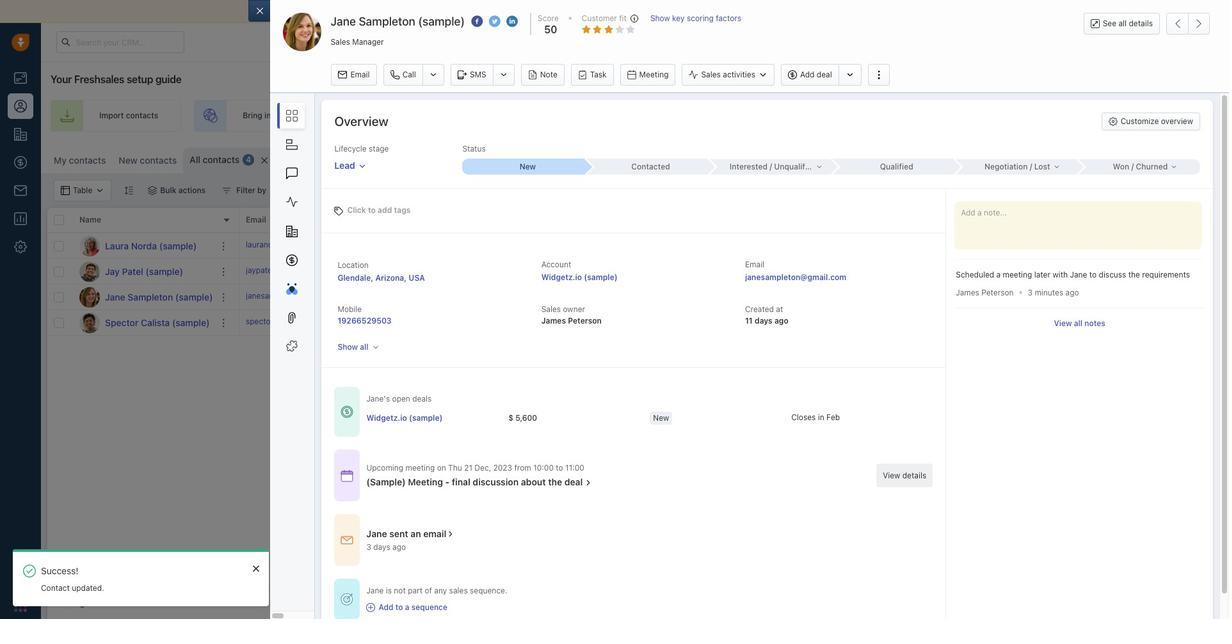 Task type: describe. For each thing, give the bounding box(es) containing it.
2 horizontal spatial widgetz.io (sample) link
[[918, 292, 991, 302]]

phone
[[363, 215, 387, 225]]

0 horizontal spatial deal
[[564, 477, 583, 488]]

setup
[[127, 74, 153, 85]]

show all
[[338, 343, 368, 352]]

meeting inside button
[[639, 70, 669, 79]]

spector calista (sample) link
[[105, 317, 210, 329]]

your
[[51, 74, 72, 85]]

freshworks switcher image
[[14, 600, 27, 612]]

peterson down scheduled
[[982, 288, 1014, 297]]

unqualified inside press space to select this row. row
[[836, 267, 877, 277]]

name row
[[47, 208, 239, 234]]

e
[[918, 267, 923, 276]]

(sample) right inc
[[953, 241, 985, 251]]

discuss
[[1099, 270, 1126, 280]]

sales activities
[[701, 70, 755, 80]]

click inside overview dialog
[[347, 205, 366, 215]]

arizona,
[[375, 273, 407, 283]]

show for show all
[[338, 343, 358, 352]]

1 horizontal spatial janesampleton@gmail.com link
[[745, 272, 846, 284]]

customer
[[582, 13, 617, 23]]

jaypatelsample@gmail.com link
[[246, 265, 344, 279]]

(sample) meeting - final discussion about the deal
[[366, 477, 583, 488]]

task
[[590, 70, 607, 79]]

bring in website leads link
[[194, 100, 347, 132]]

minutes
[[1035, 288, 1063, 298]]

peterson up at
[[767, 267, 799, 277]]

jane right with
[[1070, 270, 1087, 280]]

to right mailbox
[[383, 6, 392, 17]]

negotiation / lost link
[[954, 159, 1077, 175]]

0 vertical spatial of
[[587, 6, 595, 17]]

press space to select this row. row containing 18
[[239, 259, 1223, 285]]

click to add tags
[[347, 205, 411, 215]]

corp
[[925, 267, 942, 276]]

closes in feb
[[791, 413, 840, 422]]

stage
[[369, 144, 389, 154]]

upcoming
[[366, 464, 403, 473]]

(sample) inside jay patel (sample) link
[[146, 266, 183, 277]]

(sample) down deals
[[409, 413, 443, 423]]

o
[[357, 156, 363, 165]]

container_wx8msf4aqz5i3rn1 image inside filter by button
[[222, 186, 231, 195]]

details inside see all details button
[[1129, 19, 1153, 28]]

import all your sales data link
[[687, 6, 796, 17]]

call link
[[383, 64, 422, 86]]

0 horizontal spatial of
[[102, 599, 109, 609]]

all for show all
[[360, 343, 368, 352]]

container_wx8msf4aqz5i3rn1 image inside customize table "button"
[[956, 154, 965, 163]]

patel
[[122, 266, 143, 277]]

1–4
[[87, 599, 100, 609]]

2023
[[493, 464, 512, 473]]

created at 11 days ago
[[745, 305, 788, 326]]

import for import contacts link
[[99, 111, 124, 121]]

import for import contacts button on the top right of the page
[[1060, 154, 1085, 163]]

21
[[464, 464, 472, 473]]

linkedin circled image
[[506, 15, 518, 28]]

jane sent an email
[[366, 529, 446, 540]]

(sample) down scheduled
[[959, 292, 991, 302]]

to up phone
[[368, 205, 376, 215]]

sampleton inside press space to select this row. row
[[128, 292, 173, 302]]

lauranordasample@gmail.com
[[246, 240, 355, 250]]

view details link
[[876, 464, 933, 488]]

view all notes
[[1054, 319, 1105, 329]]

4 inside all contacts 4
[[246, 155, 251, 165]]

jaypatelsample@gmail.com
[[246, 266, 344, 275]]

conversations.
[[622, 6, 684, 17]]

all for see all details
[[1119, 19, 1127, 28]]

/ for won
[[1131, 162, 1134, 171]]

0 horizontal spatial 4
[[111, 599, 116, 609]]

filter by button
[[214, 180, 275, 202]]

usa
[[409, 273, 425, 283]]

activities
[[723, 70, 755, 80]]

glendale, arizona, usa link
[[338, 273, 425, 283]]

jay
[[105, 266, 120, 277]]

3 minutes ago
[[1028, 288, 1079, 298]]

not
[[394, 586, 406, 596]]

my
[[54, 155, 67, 166]]

norda
[[131, 240, 157, 251]]

email button
[[331, 64, 377, 86]]

created
[[745, 305, 774, 314]]

scheduled a meeting later with jane to discuss the requirements
[[956, 270, 1190, 280]]

score 50
[[538, 13, 559, 35]]

showing 1–4 of 4
[[54, 599, 116, 609]]

spectorcalista@gmail.com 3684945781
[[246, 317, 389, 326]]

50 button
[[541, 24, 557, 35]]

sampleton inside overview dialog
[[359, 15, 415, 28]]

press space to select this row. row containing 54
[[239, 310, 1223, 336]]

50 inside score 50
[[544, 24, 557, 35]]

1 horizontal spatial sales
[[750, 6, 772, 17]]

james up created
[[741, 267, 765, 277]]

jay patel (sample) link
[[105, 265, 183, 278]]

(sample) right corp
[[945, 267, 976, 276]]

18
[[534, 266, 545, 277]]

1 vertical spatial meeting
[[406, 464, 435, 473]]

11
[[745, 316, 753, 326]]

show for show key scoring factors
[[650, 13, 670, 23]]

all for view all notes
[[1074, 319, 1083, 329]]

container_wx8msf4aqz5i3rn1 image inside press space to select this row. row
[[729, 267, 738, 276]]

deal inside "link"
[[1094, 111, 1110, 121]]

won / churned
[[1113, 162, 1168, 171]]

1 horizontal spatial email
[[598, 6, 620, 17]]

sequence.
[[470, 586, 507, 596]]

acme inc (sample)
[[918, 241, 985, 251]]

scheduled
[[956, 270, 994, 280]]

press space to select this row. row containing lauranordasample@gmail.com
[[239, 234, 1223, 259]]

Search your CRM... text field
[[56, 31, 184, 53]]

0 vertical spatial james peterson
[[741, 267, 799, 277]]

peterson down at
[[767, 318, 799, 328]]

actions
[[178, 186, 206, 195]]

jane sampleton (sample) inside overview dialog
[[331, 15, 465, 28]]

key
[[672, 13, 685, 23]]

close image
[[1210, 8, 1216, 15]]

unqualified inside button
[[774, 162, 817, 171]]

thu
[[448, 464, 462, 473]]

view for view details
[[883, 471, 900, 481]]

spectorcalista@gmail.com
[[246, 317, 341, 326]]

add for add to a sequence link
[[379, 603, 393, 613]]

scoring
[[687, 13, 714, 23]]

2 add from the top
[[378, 266, 392, 275]]

1 horizontal spatial a
[[996, 270, 1001, 280]]

1 vertical spatial meeting
[[408, 477, 443, 488]]

sales for sales activities
[[701, 70, 721, 80]]

won / churned button
[[1077, 159, 1200, 175]]

sales for sales manager
[[331, 37, 350, 46]]

contacted link
[[585, 159, 708, 175]]

interested / unqualified
[[730, 162, 817, 171]]

/ for negotiation
[[1030, 162, 1032, 171]]

0 horizontal spatial widgetz.io
[[366, 413, 407, 423]]

email inside button
[[350, 70, 370, 79]]

add contact button
[[1154, 148, 1223, 170]]

e corp (sample) link
[[918, 267, 976, 276]]

email inside grid
[[246, 215, 266, 225]]

j image for jane sampleton (sample)
[[79, 287, 100, 308]]

import contacts for import contacts link
[[99, 111, 158, 121]]

l image
[[79, 236, 100, 256]]

container_wx8msf4aqz5i3rn1 image for bulk actions
[[148, 186, 157, 195]]

with
[[1053, 270, 1068, 280]]

add for add contact button
[[1171, 154, 1186, 163]]

press space to select this row. row containing spector calista (sample)
[[47, 310, 239, 336]]

0 vertical spatial the
[[1128, 270, 1140, 280]]

customize for customize overview
[[1121, 117, 1159, 126]]

and
[[487, 6, 503, 17]]

jane down jay at the top left of page
[[105, 292, 125, 302]]

connect your mailbox link
[[289, 6, 383, 17]]

jane's open deals
[[366, 394, 432, 404]]

add deal button
[[781, 64, 838, 86]]

add deal link
[[1029, 100, 1133, 132]]

row group containing 18
[[239, 234, 1223, 336]]

all right scoring
[[717, 6, 727, 17]]

0 vertical spatial import
[[687, 6, 715, 17]]

requirements
[[1142, 270, 1190, 280]]

3 for 3 days ago
[[366, 543, 371, 552]]

negotiation / lost
[[985, 162, 1050, 171]]

interested / unqualified link
[[708, 159, 831, 175]]

peterson inside 'sales owner james peterson'
[[568, 316, 602, 326]]

to left discuss
[[1089, 270, 1097, 280]]

grid containing 18
[[47, 207, 1223, 589]]

widgetz.io (sample) inside row
[[366, 413, 443, 423]]

interested
[[730, 162, 768, 171]]

sales owner james peterson
[[541, 305, 602, 326]]

tags
[[394, 205, 411, 215]]

(sample) inside jane sampleton (sample) link
[[175, 292, 213, 302]]

/ for interested
[[770, 162, 772, 171]]



Task type: vqa. For each thing, say whether or not it's contained in the screenshot.


Task type: locate. For each thing, give the bounding box(es) containing it.
1 vertical spatial a
[[405, 603, 409, 613]]

your left mailbox
[[327, 6, 346, 17]]

0 vertical spatial days
[[755, 316, 772, 326]]

1 horizontal spatial sales
[[541, 305, 561, 314]]

sales up 54
[[541, 305, 561, 314]]

1 vertical spatial widgetz.io (sample) link
[[918, 292, 991, 302]]

on
[[437, 464, 446, 473]]

/ right interested
[[770, 162, 772, 171]]

email down the sales manager
[[350, 70, 370, 79]]

1 vertical spatial 50
[[534, 291, 547, 303]]

press space to select this row. row containing jane sampleton (sample)
[[47, 285, 239, 310]]

peterson down owner at the left of the page
[[568, 316, 602, 326]]

2 horizontal spatial /
[[1131, 162, 1134, 171]]

press space to select this row. row containing laura norda (sample)
[[47, 234, 239, 259]]

(sample) left facebook circled image
[[418, 15, 465, 28]]

all down 3684945781 "link"
[[360, 343, 368, 352]]

1 / from the left
[[770, 162, 772, 171]]

/ right the won
[[1131, 162, 1134, 171]]

1 horizontal spatial deal
[[817, 70, 832, 80]]

acme
[[918, 241, 938, 251]]

show left key
[[650, 13, 670, 23]]

0 vertical spatial unqualified
[[774, 162, 817, 171]]

show down 3684945781 "link"
[[338, 343, 358, 352]]

a down not
[[405, 603, 409, 613]]

(sample) right the "norda"
[[159, 240, 197, 251]]

of right 1–4
[[102, 599, 109, 609]]

add inside 'add deal' "link"
[[1077, 111, 1092, 121]]

website
[[273, 111, 302, 121]]

import contacts down setup in the left top of the page
[[99, 111, 158, 121]]

50 up 54
[[534, 291, 547, 303]]

filter
[[236, 186, 255, 195]]

details
[[1129, 19, 1153, 28], [902, 471, 926, 481]]

(sample) right techcave on the bottom
[[954, 318, 986, 328]]

your
[[327, 6, 346, 17], [729, 6, 748, 17]]

import contacts link
[[51, 100, 181, 132]]

1 vertical spatial view
[[883, 471, 900, 481]]

ago down sent
[[392, 543, 406, 552]]

connect your mailbox to improve deliverability and enable 2-way sync of email conversations. import all your sales data
[[289, 6, 793, 17]]

2 row group from the left
[[239, 234, 1223, 336]]

to down not
[[395, 603, 403, 613]]

glendale,
[[338, 273, 373, 283]]

0 vertical spatial sales
[[750, 6, 772, 17]]

1 row group from the left
[[47, 234, 239, 336]]

row inside overview dialog
[[366, 405, 933, 432]]

50 inside press space to select this row. row
[[534, 291, 547, 303]]

1 horizontal spatial sampleton
[[359, 15, 415, 28]]

owner
[[563, 305, 585, 314]]

1 horizontal spatial customize
[[1121, 117, 1159, 126]]

1 vertical spatial widgetz.io (sample)
[[366, 413, 443, 423]]

your freshsales setup guide
[[51, 74, 182, 85]]

1 horizontal spatial jane sampleton (sample)
[[331, 15, 465, 28]]

1 horizontal spatial show
[[650, 13, 670, 23]]

ago
[[1066, 288, 1079, 298], [775, 316, 788, 326], [392, 543, 406, 552]]

jane sampleton (sample) inside press space to select this row. row
[[105, 292, 213, 302]]

add for 'add deal' "link"
[[1077, 111, 1092, 121]]

won
[[1113, 162, 1129, 171]]

account inside account widgetz.io (sample)
[[541, 260, 571, 269]]

3684945781
[[342, 317, 389, 326]]

janesampleton@gmail.com link
[[745, 272, 846, 284], [246, 291, 343, 304]]

meeting right task
[[639, 70, 669, 79]]

jane's
[[366, 394, 390, 404]]

account
[[918, 215, 949, 225], [541, 260, 571, 269]]

sales
[[331, 37, 350, 46], [701, 70, 721, 80], [541, 305, 561, 314]]

1 vertical spatial unqualified
[[836, 267, 877, 277]]

2 your from the left
[[729, 6, 748, 17]]

row
[[366, 405, 933, 432]]

jay patel (sample)
[[105, 266, 183, 277]]

customize inside "button"
[[968, 154, 1008, 163]]

overview dialog
[[249, 0, 1229, 620]]

2 vertical spatial email
[[745, 260, 764, 269]]

peterson
[[767, 267, 799, 277], [982, 288, 1014, 297], [568, 316, 602, 326], [767, 318, 799, 328]]

widgetz.io inside account widgetz.io (sample)
[[541, 273, 582, 282]]

0 horizontal spatial email
[[423, 529, 446, 540]]

notes
[[1085, 319, 1105, 329]]

$
[[508, 413, 513, 423]]

1 horizontal spatial of
[[425, 586, 432, 596]]

to left 11:00
[[556, 464, 563, 473]]

0 vertical spatial email
[[350, 70, 370, 79]]

0 vertical spatial add
[[378, 205, 392, 215]]

click right +
[[349, 266, 367, 275]]

import down 'your freshsales setup guide'
[[99, 111, 124, 121]]

1 vertical spatial sales
[[449, 586, 468, 596]]

(sample) inside account widgetz.io (sample)
[[584, 273, 618, 282]]

any
[[434, 586, 447, 596]]

0 vertical spatial widgetz.io (sample)
[[918, 292, 991, 302]]

account for account
[[918, 215, 949, 225]]

widgetz.io (sample)
[[918, 292, 991, 302], [366, 413, 443, 423]]

import inside button
[[1060, 154, 1085, 163]]

janesampleton@gmail.com link up the spectorcalista@gmail.com
[[246, 291, 343, 304]]

3 down jane sent an email
[[366, 543, 371, 552]]

0 horizontal spatial a
[[405, 603, 409, 613]]

1 horizontal spatial account
[[918, 215, 949, 225]]

add inside add contact button
[[1171, 154, 1186, 163]]

1 horizontal spatial meeting
[[639, 70, 669, 79]]

1 vertical spatial add deal
[[1077, 111, 1110, 121]]

widgetz.io (sample) up techcave (sample)
[[918, 292, 991, 302]]

1 vertical spatial email
[[423, 529, 446, 540]]

deal
[[817, 70, 832, 80], [1094, 111, 1110, 121], [564, 477, 583, 488]]

ago down at
[[775, 316, 788, 326]]

calista
[[141, 317, 170, 328]]

0 horizontal spatial the
[[548, 477, 562, 488]]

sampleton down jay patel (sample) link
[[128, 292, 173, 302]]

0 horizontal spatial unqualified
[[774, 162, 817, 171]]

guide
[[155, 74, 182, 85]]

press space to select this row. row containing 50
[[239, 285, 1223, 310]]

close image
[[253, 565, 259, 573]]

2 horizontal spatial widgetz.io
[[918, 292, 957, 302]]

jane sampleton (sample) up the spector calista (sample)
[[105, 292, 213, 302]]

2 vertical spatial widgetz.io
[[366, 413, 407, 423]]

12 more... button
[[280, 152, 342, 170]]

1 horizontal spatial details
[[1129, 19, 1153, 28]]

the down 10:00
[[548, 477, 562, 488]]

james inside 'sales owner james peterson'
[[541, 316, 566, 326]]

1 horizontal spatial import
[[687, 6, 715, 17]]

mobile
[[338, 305, 362, 314]]

import contacts group
[[1043, 148, 1147, 170]]

show key scoring factors link
[[650, 13, 741, 37]]

1 j image from the top
[[79, 261, 100, 282]]

0 horizontal spatial import
[[99, 111, 124, 121]]

row group containing laura norda (sample)
[[47, 234, 239, 336]]

import
[[687, 6, 715, 17], [99, 111, 124, 121], [1060, 154, 1085, 163]]

widgetz.io down jane's
[[366, 413, 407, 423]]

1 horizontal spatial your
[[729, 6, 748, 17]]

2 horizontal spatial sales
[[701, 70, 721, 80]]

2 horizontal spatial email
[[745, 260, 764, 269]]

table
[[1010, 154, 1028, 163]]

0 horizontal spatial 3
[[366, 543, 371, 552]]

container_wx8msf4aqz5i3rn1 image
[[956, 154, 965, 163], [222, 186, 231, 195], [729, 267, 738, 276], [341, 406, 354, 419], [341, 470, 354, 482], [584, 479, 593, 488], [446, 530, 455, 539], [341, 534, 354, 547], [341, 593, 354, 606]]

widgetz.io (sample) down open
[[366, 413, 443, 423]]

import right key
[[687, 6, 715, 17]]

import contacts inside button
[[1060, 154, 1119, 163]]

1 add from the top
[[378, 205, 392, 215]]

ago for 3 days ago
[[392, 543, 406, 552]]

status
[[462, 144, 486, 154]]

manager
[[352, 37, 384, 46]]

add inside overview dialog
[[378, 205, 392, 215]]

0 horizontal spatial ago
[[392, 543, 406, 552]]

churned
[[1136, 162, 1168, 171]]

container_wx8msf4aqz5i3rn1 image inside bulk actions button
[[148, 186, 157, 195]]

add inside add to a sequence link
[[379, 603, 393, 613]]

jane sampleton (sample) up manager
[[331, 15, 465, 28]]

grid
[[47, 207, 1223, 589]]

see all details button
[[1084, 13, 1160, 35]]

0 vertical spatial deal
[[817, 70, 832, 80]]

j image for jay patel (sample)
[[79, 261, 100, 282]]

unqualified right interested
[[774, 162, 817, 171]]

james peterson up at
[[741, 267, 799, 277]]

0 horizontal spatial customize
[[968, 154, 1008, 163]]

2 vertical spatial of
[[102, 599, 109, 609]]

click up work at the left
[[347, 205, 366, 215]]

j image
[[79, 261, 100, 282], [79, 287, 100, 308]]

ago for 3 minutes ago
[[1066, 288, 1079, 298]]

0 horizontal spatial add deal
[[800, 70, 832, 80]]

0 vertical spatial account
[[918, 215, 949, 225]]

50 down score
[[544, 24, 557, 35]]

in for bring
[[264, 111, 271, 121]]

in inside overview dialog
[[818, 413, 824, 422]]

of right sync
[[587, 6, 595, 17]]

location
[[338, 261, 369, 270]]

in for closes
[[818, 413, 824, 422]]

j image up s 'image' on the bottom of the page
[[79, 287, 100, 308]]

1 horizontal spatial import contacts
[[1060, 154, 1119, 163]]

meeting left on on the left bottom of page
[[406, 464, 435, 473]]

new
[[119, 155, 137, 166], [520, 162, 536, 172], [653, 413, 669, 423]]

import contacts down 'add deal' "link"
[[1060, 154, 1119, 163]]

add inside add deal "button"
[[800, 70, 815, 80]]

press space to select this row. row containing jay patel (sample)
[[47, 259, 239, 285]]

work phone
[[342, 215, 387, 225]]

1 vertical spatial widgetz.io
[[918, 292, 957, 302]]

overview
[[1161, 117, 1193, 126]]

4 up the filter by
[[246, 155, 251, 165]]

s image
[[79, 313, 100, 333]]

janesampleton@gmail.com inside press space to select this row. row
[[246, 291, 343, 301]]

email inside overview dialog
[[423, 529, 446, 540]]

0 vertical spatial view
[[1054, 319, 1072, 329]]

0 horizontal spatial widgetz.io (sample)
[[366, 413, 443, 423]]

1 horizontal spatial 4
[[246, 155, 251, 165]]

details inside view details link
[[902, 471, 926, 481]]

/ left lost
[[1030, 162, 1032, 171]]

janesampleton@gmail.com link up at
[[745, 272, 846, 284]]

email right sync
[[598, 6, 620, 17]]

sales left data
[[750, 6, 772, 17]]

james down scheduled
[[956, 288, 979, 297]]

meeting button
[[620, 64, 676, 86]]

/ inside "button"
[[1131, 162, 1134, 171]]

3 / from the left
[[1131, 162, 1134, 171]]

1 vertical spatial in
[[818, 413, 824, 422]]

my contacts button
[[47, 148, 112, 173], [54, 155, 106, 166]]

sequence
[[411, 603, 447, 613]]

0 horizontal spatial new
[[119, 155, 137, 166]]

sales inside 'sales owner james peterson'
[[541, 305, 561, 314]]

show key scoring factors
[[650, 13, 741, 23]]

(sample) right calista on the bottom of the page
[[172, 317, 210, 328]]

acme inc (sample) link
[[918, 241, 985, 251]]

0 horizontal spatial view
[[883, 471, 900, 481]]

way
[[545, 6, 562, 17]]

row group
[[47, 234, 239, 336], [239, 234, 1223, 336]]

bulk actions
[[160, 186, 206, 195]]

(sample)
[[418, 15, 465, 28], [159, 240, 197, 251], [953, 241, 985, 251], [146, 266, 183, 277], [945, 267, 976, 276], [584, 273, 618, 282], [175, 292, 213, 302], [959, 292, 991, 302], [172, 317, 210, 328], [954, 318, 986, 328], [409, 413, 443, 423]]

facebook circled image
[[471, 15, 483, 28]]

view for view all notes
[[1054, 319, 1072, 329]]

deliverability
[[431, 6, 485, 17]]

0 horizontal spatial /
[[770, 162, 772, 171]]

0 vertical spatial container_wx8msf4aqz5i3rn1 image
[[148, 186, 157, 195]]

contacts
[[126, 111, 158, 121], [1087, 154, 1119, 163], [203, 154, 240, 165], [69, 155, 106, 166], [140, 155, 177, 166]]

to right location
[[369, 266, 376, 275]]

widgetz.io (sample) inside press space to select this row. row
[[918, 292, 991, 302]]

1 vertical spatial 3
[[366, 543, 371, 552]]

sales left manager
[[331, 37, 350, 46]]

jane up the sales manager
[[331, 15, 356, 28]]

0 vertical spatial details
[[1129, 19, 1153, 28]]

container_wx8msf4aqz5i3rn1 image left "bulk"
[[148, 186, 157, 195]]

container_wx8msf4aqz5i3rn1 image inside add to a sequence link
[[366, 604, 375, 613]]

sales inside overview dialog
[[449, 586, 468, 596]]

james down created
[[741, 318, 765, 328]]

james peterson down at
[[741, 318, 799, 328]]

(sample) up owner at the left of the page
[[584, 273, 618, 282]]

press space to select this row. row
[[47, 234, 239, 259], [239, 234, 1223, 259], [47, 259, 239, 285], [239, 259, 1223, 285], [47, 285, 239, 310], [239, 285, 1223, 310], [47, 310, 239, 336], [239, 310, 1223, 336]]

my contacts
[[54, 155, 106, 166]]

2 vertical spatial james peterson
[[741, 318, 799, 328]]

deal inside "button"
[[817, 70, 832, 80]]

(sample) inside "laura norda (sample)" link
[[159, 240, 197, 251]]

negotiation
[[985, 162, 1028, 171]]

part
[[408, 586, 423, 596]]

techcave (sample)
[[918, 318, 986, 328]]

1 vertical spatial account
[[541, 260, 571, 269]]

0 horizontal spatial widgetz.io (sample) link
[[366, 413, 443, 424]]

email down the filter by
[[246, 215, 266, 225]]

of inside overview dialog
[[425, 586, 432, 596]]

customize for customize table
[[968, 154, 1008, 163]]

row containing closes in feb
[[366, 405, 933, 432]]

1 vertical spatial james peterson
[[956, 288, 1014, 297]]

0 horizontal spatial janesampleton@gmail.com link
[[246, 291, 343, 304]]

add deal inside "link"
[[1077, 111, 1110, 121]]

to inside row
[[369, 266, 376, 275]]

0 horizontal spatial show
[[338, 343, 358, 352]]

add deal inside add deal "button"
[[800, 70, 832, 80]]

(sample) up jane sampleton (sample) link
[[146, 266, 183, 277]]

all inside see all details button
[[1119, 19, 1127, 28]]

sms
[[470, 70, 486, 79]]

2 horizontal spatial ago
[[1066, 288, 1079, 298]]

add up phone
[[378, 205, 392, 215]]

jane up 3 days ago
[[366, 529, 387, 540]]

enable
[[505, 6, 534, 17]]

1 vertical spatial janesampleton@gmail.com link
[[246, 291, 343, 304]]

unqualified left e on the top
[[836, 267, 877, 277]]

james peterson inside overview dialog
[[956, 288, 1014, 297]]

ago down the scheduled a meeting later with jane to discuss the requirements
[[1066, 288, 1079, 298]]

import contacts for import contacts button on the top right of the page
[[1060, 154, 1119, 163]]

jane left is
[[366, 586, 384, 596]]

19266529503
[[338, 316, 392, 326]]

2 vertical spatial ago
[[392, 543, 406, 552]]

ago inside created at 11 days ago
[[775, 316, 788, 326]]

1 vertical spatial details
[[902, 471, 926, 481]]

0 horizontal spatial container_wx8msf4aqz5i3rn1 image
[[148, 186, 157, 195]]

3 for 3 minutes ago
[[1028, 288, 1033, 298]]

3 left minutes
[[1028, 288, 1033, 298]]

filter by
[[236, 186, 266, 195]]

(sample) inside spector calista (sample) link
[[172, 317, 210, 328]]

account inside grid
[[918, 215, 949, 225]]

sms button
[[451, 64, 493, 86]]

11:00
[[565, 464, 584, 473]]

the right discuss
[[1128, 270, 1140, 280]]

spector calista (sample)
[[105, 317, 210, 328]]

view details
[[883, 471, 926, 481]]

in left feb
[[818, 413, 824, 422]]

2 j image from the top
[[79, 287, 100, 308]]

spector
[[105, 317, 138, 328]]

days
[[755, 316, 772, 326], [373, 543, 390, 552]]

1 vertical spatial email
[[246, 215, 266, 225]]

days inside created at 11 days ago
[[755, 316, 772, 326]]

days down created
[[755, 316, 772, 326]]

jane is not part of any sales sequence.
[[366, 586, 507, 596]]

1 horizontal spatial new
[[520, 162, 536, 172]]

twitter circled image
[[489, 15, 500, 28]]

j image left jay at the top left of page
[[79, 261, 100, 282]]

0 horizontal spatial details
[[902, 471, 926, 481]]

1 your from the left
[[327, 6, 346, 17]]

container_wx8msf4aqz5i3rn1 image left add to a sequence
[[366, 604, 375, 613]]

in right bring
[[264, 111, 271, 121]]

/ inside button
[[770, 162, 772, 171]]

widgetz.io (sample) link down open
[[366, 413, 443, 424]]

days down sent
[[373, 543, 390, 552]]

0 horizontal spatial your
[[327, 6, 346, 17]]

0 horizontal spatial days
[[373, 543, 390, 552]]

contacts inside button
[[1087, 154, 1119, 163]]

email right an
[[423, 529, 446, 540]]

1 horizontal spatial email
[[350, 70, 370, 79]]

/ inside button
[[1030, 162, 1032, 171]]

meeting down on on the left bottom of page
[[408, 477, 443, 488]]

all right see
[[1119, 19, 1127, 28]]

cell
[[1008, 234, 1223, 259], [431, 259, 527, 284], [1008, 259, 1223, 284], [431, 285, 527, 310], [623, 285, 720, 310], [1008, 285, 1223, 310], [431, 310, 527, 335], [623, 310, 720, 335], [816, 310, 912, 335], [1008, 310, 1223, 335]]

1 horizontal spatial widgetz.io (sample) link
[[541, 273, 618, 282]]

janesampleton@gmail.com up at
[[745, 273, 846, 282]]

0 horizontal spatial import contacts
[[99, 111, 158, 121]]

-
[[445, 477, 450, 488]]

1 horizontal spatial in
[[818, 413, 824, 422]]

2 / from the left
[[1030, 162, 1032, 171]]

janesampleton@gmail.com inside overview dialog
[[745, 273, 846, 282]]

1 vertical spatial the
[[548, 477, 562, 488]]

import right lost
[[1060, 154, 1085, 163]]

0 vertical spatial meeting
[[1003, 270, 1032, 280]]

1 horizontal spatial janesampleton@gmail.com
[[745, 273, 846, 282]]

1 horizontal spatial widgetz.io (sample)
[[918, 292, 991, 302]]

janesampleton@gmail.com down jaypatelsample@gmail.com link
[[246, 291, 343, 301]]

account up acme
[[918, 215, 949, 225]]

1 horizontal spatial unqualified
[[836, 267, 877, 277]]

meeting left later
[[1003, 270, 1032, 280]]

4 right 1–4
[[111, 599, 116, 609]]

james down owner at the left of the page
[[541, 316, 566, 326]]

1 vertical spatial import
[[99, 111, 124, 121]]

(sample) up the spector calista (sample)
[[175, 292, 213, 302]]

container_wx8msf4aqz5i3rn1 image
[[148, 186, 157, 195], [366, 604, 375, 613]]

lead link
[[334, 154, 366, 172]]

1 vertical spatial customize
[[968, 154, 1008, 163]]

all
[[717, 6, 727, 17], [1119, 19, 1127, 28], [1074, 319, 1083, 329], [360, 343, 368, 352]]

2 vertical spatial deal
[[564, 477, 583, 488]]

a inside add to a sequence link
[[405, 603, 409, 613]]

score
[[538, 13, 559, 23]]

note
[[540, 70, 557, 79]]

customize inside button
[[1121, 117, 1159, 126]]

email
[[350, 70, 370, 79], [246, 215, 266, 225], [745, 260, 764, 269]]

of left any at the bottom left of the page
[[425, 586, 432, 596]]

new inside new link
[[520, 162, 536, 172]]

all
[[190, 154, 200, 165]]

sales right any at the bottom left of the page
[[449, 586, 468, 596]]

1 horizontal spatial /
[[1030, 162, 1032, 171]]

(sample)
[[366, 477, 406, 488]]

0 horizontal spatial in
[[264, 111, 271, 121]]

new inside row
[[653, 413, 669, 423]]

account for account widgetz.io (sample)
[[541, 260, 571, 269]]

0 vertical spatial customize
[[1121, 117, 1159, 126]]

all inside the view all notes link
[[1074, 319, 1083, 329]]

widgetz.io up techcave on the bottom
[[918, 292, 957, 302]]

more...
[[308, 156, 335, 165]]

1 vertical spatial deal
[[1094, 111, 1110, 121]]

email inside email janesampleton@gmail.com
[[745, 260, 764, 269]]

james peterson
[[741, 267, 799, 277], [956, 288, 1014, 297], [741, 318, 799, 328]]

add right the glendale,
[[378, 266, 392, 275]]

0 vertical spatial meeting
[[639, 70, 669, 79]]

50
[[544, 24, 557, 35], [534, 291, 547, 303]]

1 vertical spatial click
[[349, 266, 367, 275]]

a right scheduled
[[996, 270, 1001, 280]]

account up owner at the left of the page
[[541, 260, 571, 269]]

qualified
[[880, 162, 913, 172]]

widgetz.io (sample) link up techcave (sample)
[[918, 292, 991, 302]]

call button
[[383, 64, 422, 86]]

container_wx8msf4aqz5i3rn1 image for add to a sequence
[[366, 604, 375, 613]]

2 horizontal spatial import
[[1060, 154, 1085, 163]]

sampleton up manager
[[359, 15, 415, 28]]

widgetz.io (sample) link inside row
[[366, 413, 443, 424]]

deals
[[412, 394, 432, 404]]



